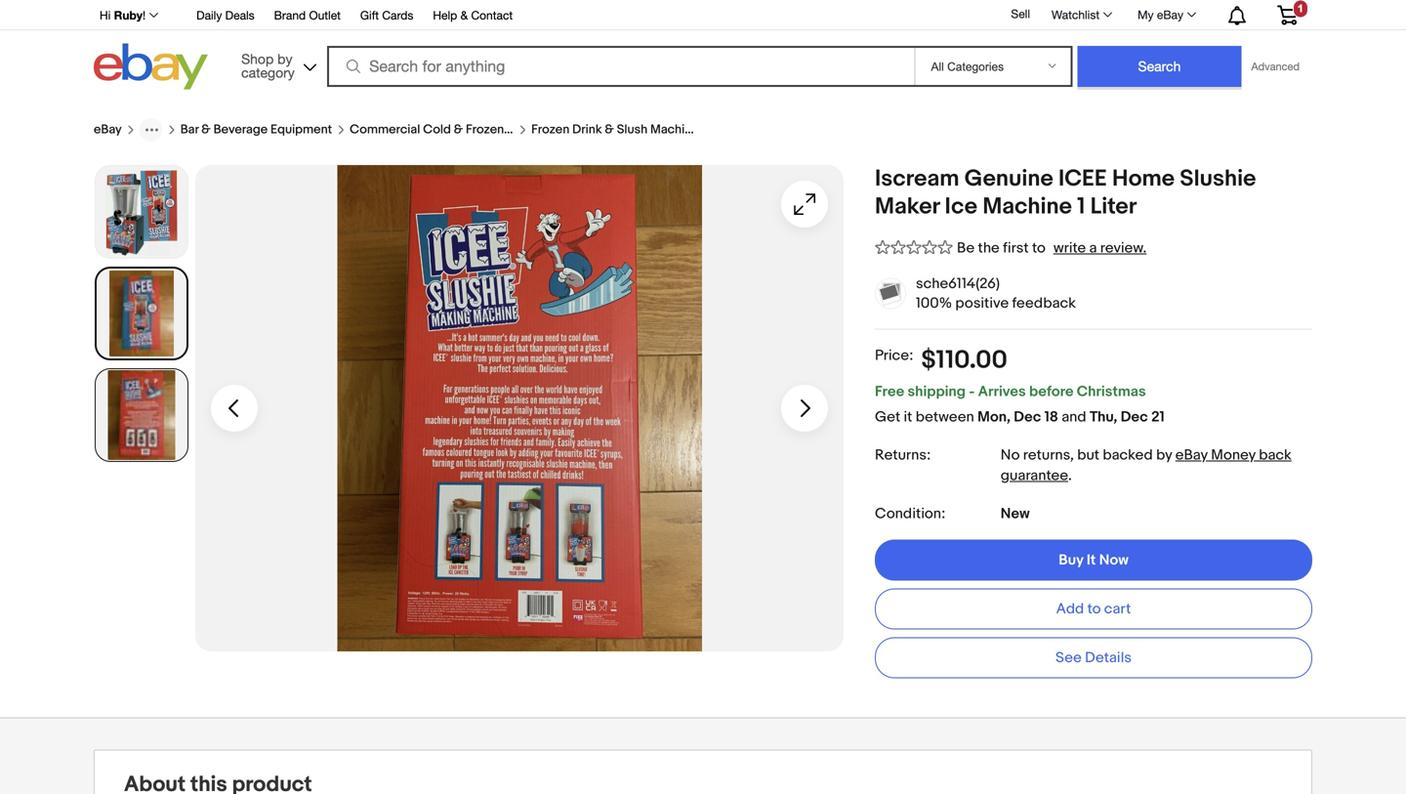 Task type: vqa. For each thing, say whether or not it's contained in the screenshot.
top the -
no



Task type: locate. For each thing, give the bounding box(es) containing it.
to right "first"
[[1032, 239, 1046, 257]]

hi
[[100, 8, 111, 22]]

between
[[916, 408, 975, 426]]

0 horizontal spatial 1
[[1077, 193, 1085, 221]]

1 left liter
[[1077, 193, 1085, 221]]

daily deals
[[196, 8, 255, 22]]

sell
[[1011, 7, 1030, 21]]

1 horizontal spatial to
[[1088, 600, 1101, 618]]

but
[[1078, 446, 1100, 464]]

0 vertical spatial by
[[278, 51, 292, 67]]

bar & beverage equipment link
[[180, 122, 332, 137]]

category
[[241, 64, 295, 81]]

to left cart
[[1088, 600, 1101, 618]]

1 horizontal spatial 1
[[1298, 2, 1304, 14]]

ebay for ebay money back guarantee
[[1176, 446, 1208, 464]]

ebay left money
[[1176, 446, 1208, 464]]

dec left 21 on the right bottom of page
[[1121, 408, 1148, 426]]

before
[[1029, 383, 1074, 400]]

slush
[[617, 122, 648, 137]]

& right help
[[461, 8, 468, 22]]

commercial
[[350, 122, 420, 137]]

.
[[1069, 467, 1072, 484]]

gift cards link
[[360, 5, 414, 27]]

21
[[1152, 408, 1165, 426]]

genuine
[[965, 165, 1054, 193]]

0 horizontal spatial beverage
[[213, 122, 268, 137]]

backed
[[1103, 446, 1153, 464]]

ebay
[[1157, 8, 1184, 21], [94, 122, 122, 137], [1176, 446, 1208, 464]]

price: $110.00 free shipping - arrives before christmas get it between mon, dec 18 and thu, dec 21
[[875, 345, 1165, 426]]

1 up advanced link
[[1298, 2, 1304, 14]]

1 frozen from the left
[[466, 122, 504, 137]]

review.
[[1101, 239, 1147, 257]]

1 dec from the left
[[1014, 408, 1042, 426]]

shop by category
[[241, 51, 295, 81]]

0 horizontal spatial to
[[1032, 239, 1046, 257]]

1 vertical spatial 1
[[1077, 193, 1085, 221]]

1 horizontal spatial beverage
[[507, 122, 561, 137]]

none submit inside the shop by category banner
[[1078, 46, 1242, 87]]

1 horizontal spatial dec
[[1121, 408, 1148, 426]]

hi ruby !
[[100, 8, 146, 22]]

dec
[[1014, 408, 1042, 426], [1121, 408, 1148, 426]]

beverage
[[213, 122, 268, 137], [507, 122, 561, 137]]

dec left 18
[[1014, 408, 1042, 426]]

my ebay link
[[1127, 3, 1205, 26]]

0 horizontal spatial dec
[[1014, 408, 1042, 426]]

write a review. link
[[1054, 239, 1147, 257]]

ebay right my
[[1157, 8, 1184, 21]]

get
[[875, 408, 901, 426]]

1 vertical spatial ebay
[[94, 122, 122, 137]]

liter
[[1091, 193, 1137, 221]]

slushie
[[1180, 165, 1256, 193]]

1 inside account 'navigation'
[[1298, 2, 1304, 14]]

daily
[[196, 8, 222, 22]]

$110.00
[[921, 345, 1008, 376]]

frozen left "drink"
[[531, 122, 570, 137]]

ice
[[945, 193, 978, 221]]

now
[[1099, 551, 1129, 569]]

1 vertical spatial by
[[1157, 446, 1172, 464]]

home
[[1112, 165, 1175, 193]]

iscream
[[875, 165, 960, 193]]

None submit
[[1078, 46, 1242, 87]]

beverage left "drink"
[[507, 122, 561, 137]]

buy it now link
[[875, 540, 1313, 581]]

by inside $110.00 main content
[[1157, 446, 1172, 464]]

daily deals link
[[196, 5, 255, 27]]

ruby
[[114, 8, 143, 22]]

buy it now
[[1059, 551, 1129, 569]]

icee
[[1059, 165, 1107, 193]]

beverage right bar
[[213, 122, 268, 137]]

0 horizontal spatial by
[[278, 51, 292, 67]]

returns:
[[875, 446, 931, 464]]

returns,
[[1023, 446, 1074, 464]]

ebay left bar
[[94, 122, 122, 137]]

1 horizontal spatial frozen
[[531, 122, 570, 137]]

2 vertical spatial ebay
[[1176, 446, 1208, 464]]

sche6114 100% positive feedback image
[[876, 279, 905, 308]]

frozen right "cold" on the top of page
[[466, 122, 504, 137]]

brand new in box! iscream icee slushie making machine for counter-top home use  - picture 2 of 2 image
[[195, 165, 844, 651]]

1
[[1298, 2, 1304, 14], [1077, 193, 1085, 221]]

0 vertical spatial 1
[[1298, 2, 1304, 14]]

Search for anything text field
[[330, 48, 911, 85]]

frozen drink & slush machines
[[531, 122, 705, 137]]

&
[[461, 8, 468, 22], [202, 122, 211, 137], [454, 122, 463, 137], [605, 122, 614, 137]]

& right bar
[[202, 122, 211, 137]]

1 beverage from the left
[[213, 122, 268, 137]]

by right 'shop'
[[278, 51, 292, 67]]

frozen
[[466, 122, 504, 137], [531, 122, 570, 137]]

& inside account 'navigation'
[[461, 8, 468, 22]]

0 vertical spatial to
[[1032, 239, 1046, 257]]

by right "backed"
[[1157, 446, 1172, 464]]

machine
[[983, 193, 1072, 221]]

2 frozen from the left
[[531, 122, 570, 137]]

see
[[1056, 649, 1082, 667]]

gift
[[360, 8, 379, 22]]

gift cards
[[360, 8, 414, 22]]

1 horizontal spatial by
[[1157, 446, 1172, 464]]

ebay link
[[94, 122, 122, 137]]

0 vertical spatial ebay
[[1157, 8, 1184, 21]]

-
[[969, 383, 975, 400]]

by
[[278, 51, 292, 67], [1157, 446, 1172, 464]]

my
[[1138, 8, 1154, 21]]

bar
[[180, 122, 199, 137]]

ebay inside the ebay money back guarantee
[[1176, 446, 1208, 464]]

add
[[1056, 600, 1084, 618]]

help & contact link
[[433, 5, 513, 27]]

deals
[[225, 8, 255, 22]]

0 horizontal spatial frozen
[[466, 122, 504, 137]]

watchlist link
[[1041, 3, 1121, 26]]

my ebay
[[1138, 8, 1184, 21]]

& right "drink"
[[605, 122, 614, 137]]

it
[[904, 408, 913, 426]]

equipment
[[271, 122, 332, 137]]



Task type: describe. For each thing, give the bounding box(es) containing it.
picture 1 of 2 image
[[97, 269, 187, 358]]

account navigation
[[89, 0, 1313, 30]]

iscream genuine icee home slushie maker ice machine 1 liter
[[875, 165, 1256, 221]]

bar & beverage equipment
[[180, 122, 332, 137]]

shop by category banner
[[89, 0, 1313, 95]]

cart
[[1104, 600, 1131, 618]]

!
[[143, 8, 146, 22]]

2 dec from the left
[[1121, 408, 1148, 426]]

be
[[957, 239, 975, 257]]

thu,
[[1090, 408, 1118, 426]]

be the first to write a review.
[[957, 239, 1147, 257]]

christmas
[[1077, 383, 1146, 400]]

$110.00 main content
[[94, 95, 1313, 717]]

cold
[[423, 122, 451, 137]]

machines
[[651, 122, 705, 137]]

commercial cold & frozen beverage dispensers
[[350, 122, 629, 137]]

first
[[1003, 239, 1029, 257]]

no
[[1001, 446, 1020, 464]]

ebay inside account 'navigation'
[[1157, 8, 1184, 21]]

buy
[[1059, 551, 1084, 569]]

write
[[1054, 239, 1086, 257]]

frozen drink & slush machines link
[[531, 122, 705, 137]]

price:
[[875, 347, 914, 364]]

back
[[1259, 446, 1292, 464]]

guarantee
[[1001, 467, 1069, 484]]

picture 2 of 2 image
[[96, 369, 188, 461]]

advanced
[[1252, 60, 1300, 73]]

outlet
[[309, 8, 341, 22]]

condition:
[[875, 505, 946, 522]]

by inside shop by category
[[278, 51, 292, 67]]

positive
[[956, 294, 1009, 312]]

ebay for ebay
[[94, 122, 122, 137]]

maker
[[875, 193, 940, 221]]

sche6114(26)
[[916, 275, 1000, 293]]

1 vertical spatial to
[[1088, 600, 1101, 618]]

cards
[[382, 8, 414, 22]]

18
[[1045, 408, 1059, 426]]

1 link
[[1266, 0, 1310, 28]]

see details
[[1056, 649, 1132, 667]]

ebay money back guarantee link
[[1001, 446, 1292, 484]]

help
[[433, 8, 457, 22]]

drink
[[572, 122, 602, 137]]

100%
[[916, 294, 952, 312]]

see details link
[[875, 637, 1313, 678]]

money
[[1211, 446, 1256, 464]]

no returns, but backed by
[[1001, 446, 1176, 464]]

be the first to write the review. image
[[875, 236, 953, 257]]

free
[[875, 383, 905, 400]]

shop
[[241, 51, 274, 67]]

new
[[1001, 505, 1030, 522]]

add to cart link
[[875, 588, 1313, 629]]

stock photo image
[[96, 166, 188, 258]]

a
[[1089, 239, 1097, 257]]

shop by category button
[[233, 43, 320, 85]]

feedback
[[1012, 294, 1076, 312]]

it
[[1087, 551, 1096, 569]]

commercial cold & frozen beverage dispensers link
[[350, 122, 629, 137]]

help & contact
[[433, 8, 513, 22]]

the
[[978, 239, 1000, 257]]

shipping
[[908, 383, 966, 400]]

dispensers
[[564, 122, 629, 137]]

mon,
[[978, 408, 1011, 426]]

brand
[[274, 8, 306, 22]]

2 beverage from the left
[[507, 122, 561, 137]]

advanced link
[[1242, 47, 1310, 86]]

brand outlet link
[[274, 5, 341, 27]]

details
[[1085, 649, 1132, 667]]

contact
[[471, 8, 513, 22]]

sell link
[[1003, 7, 1039, 21]]

and
[[1062, 408, 1087, 426]]

brand outlet
[[274, 8, 341, 22]]

arrives
[[978, 383, 1026, 400]]

watchlist
[[1052, 8, 1100, 21]]

add to cart
[[1056, 600, 1131, 618]]

1 inside iscream genuine icee home slushie maker ice machine 1 liter
[[1077, 193, 1085, 221]]

& right "cold" on the top of page
[[454, 122, 463, 137]]

sche6114(26) 100% positive feedback
[[916, 275, 1076, 312]]



